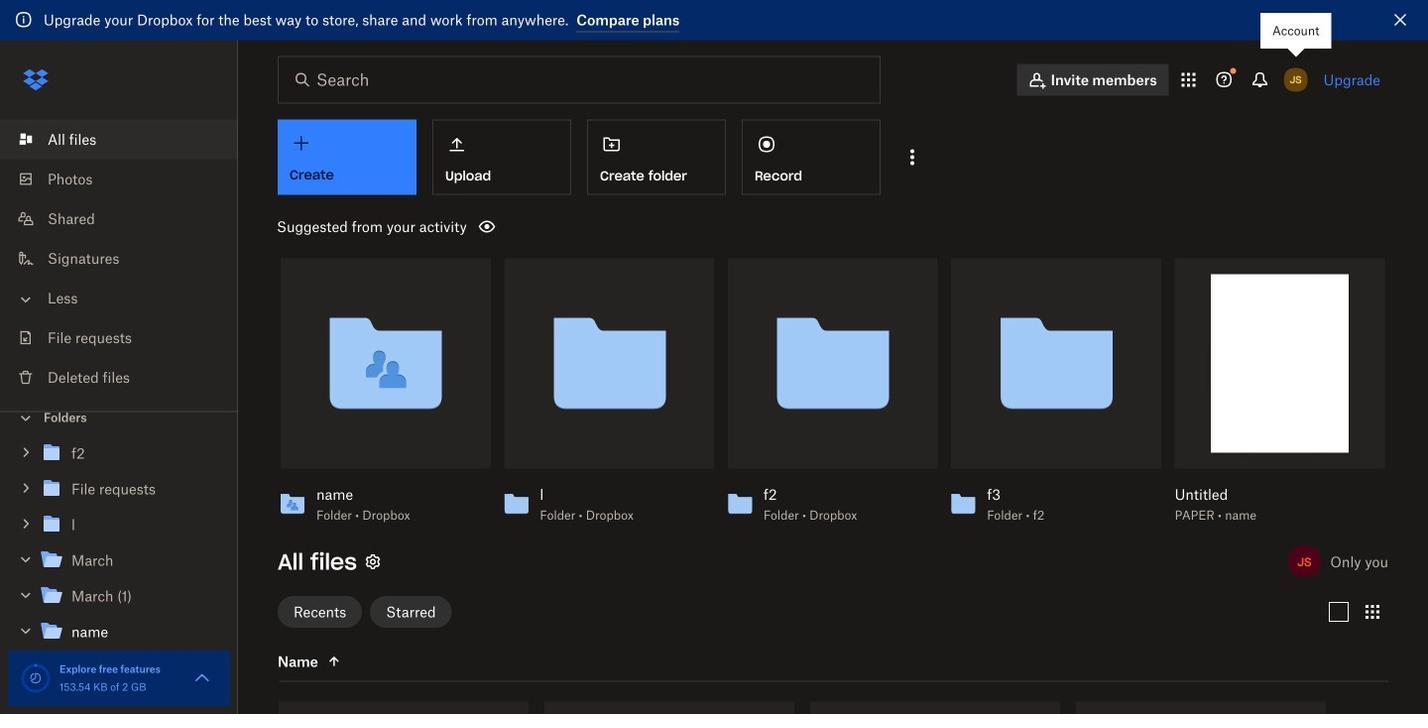 Task type: locate. For each thing, give the bounding box(es) containing it.
quota usage progress bar
[[20, 663, 52, 695]]

folder, f2 row
[[279, 702, 529, 714]]

alert
[[0, 0, 1429, 40]]

folder, l row
[[811, 702, 1061, 714]]

dropbox image
[[16, 60, 56, 100]]

list item
[[0, 120, 238, 159]]

group
[[0, 432, 238, 665]]

folder, file requests row
[[545, 702, 795, 714]]

Search in folder "Dropbox" text field
[[317, 68, 840, 92]]

less image
[[16, 290, 36, 310]]

list
[[0, 108, 238, 411]]



Task type: vqa. For each thing, say whether or not it's contained in the screenshot.
the top with
no



Task type: describe. For each thing, give the bounding box(es) containing it.
folder settings image
[[361, 550, 385, 574]]

folder, march row
[[1077, 702, 1327, 714]]

quota usage image
[[20, 663, 52, 695]]



